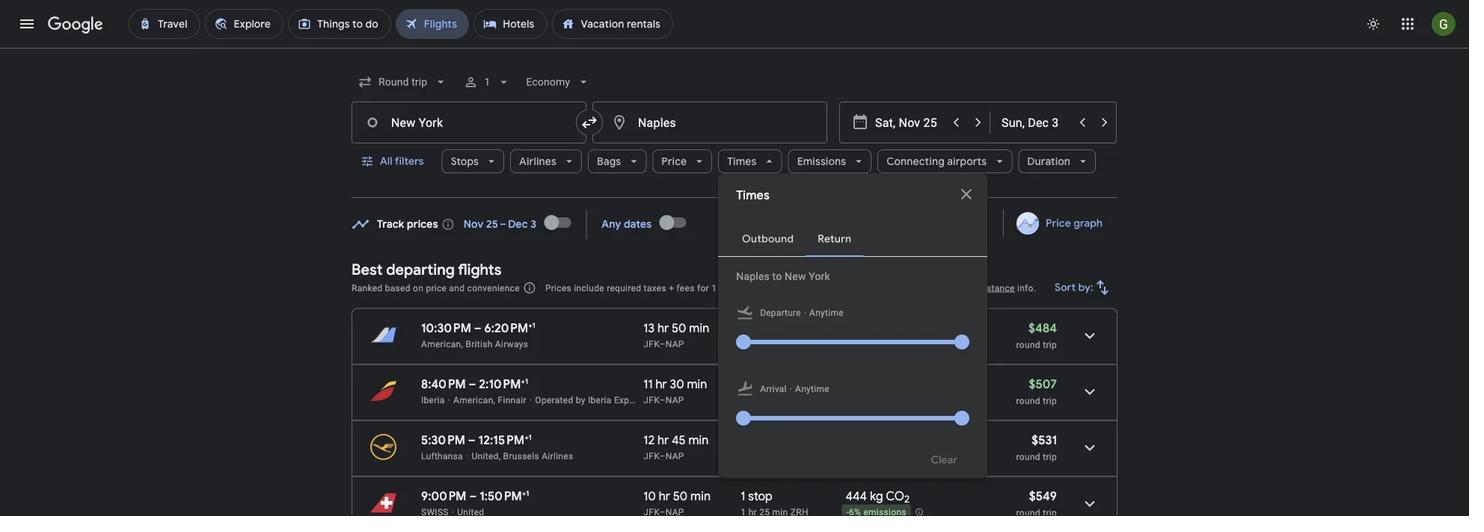 Task type: vqa. For each thing, say whether or not it's contained in the screenshot.
14 – 23,
no



Task type: locate. For each thing, give the bounding box(es) containing it.
airlines
[[519, 155, 557, 168], [542, 451, 573, 462]]

– left 1:50 pm
[[469, 489, 477, 505]]

None search field
[[352, 64, 1118, 479]]

0 horizontal spatial and
[[449, 283, 465, 294]]

min
[[689, 321, 709, 336], [772, 339, 788, 350], [687, 377, 707, 392], [772, 395, 788, 406], [689, 433, 709, 448], [690, 489, 711, 505]]

kg for 550
[[870, 321, 883, 336]]

2 stop from the top
[[748, 377, 773, 392]]

1 vertical spatial jfk
[[644, 395, 659, 406]]

price inside popup button
[[661, 155, 687, 168]]

jfk inside "11 hr 30 min jfk – nap"
[[644, 395, 659, 406]]

jfk down 13
[[644, 339, 659, 350]]

nap for 50
[[666, 339, 684, 350]]

trip down '$531'
[[1043, 452, 1057, 463]]

1 stop flight. element for 13 hr 50 min
[[741, 321, 773, 338]]

track prices
[[377, 218, 438, 232]]

jfk inside 12 hr 45 min jfk – nap
[[644, 451, 659, 462]]

american, down the departure time: 10:30 pm. text field
[[421, 339, 463, 350]]

40
[[759, 395, 770, 406]]

1 vertical spatial kg
[[870, 489, 883, 505]]

fees right bag on the right of the page
[[855, 283, 873, 294]]

1 trip from the top
[[1043, 340, 1057, 350]]

nap down total duration 13 hr 50 min. element
[[666, 339, 684, 350]]

airports
[[947, 155, 987, 168]]

0 vertical spatial 50
[[672, 321, 686, 336]]

1 jfk from the top
[[644, 339, 659, 350]]

+ for 1:50 pm
[[522, 489, 526, 499]]

hr inside '13 hr 50 min jfk – nap'
[[657, 321, 669, 336]]

2 round from the top
[[1016, 396, 1040, 407]]

 image right the arrival
[[790, 382, 792, 397]]

fees
[[677, 283, 695, 294], [855, 283, 873, 294]]

jfk down 11 on the bottom left of the page
[[644, 395, 659, 406]]

2 trip from the top
[[1043, 396, 1057, 407]]

price for price graph
[[1046, 217, 1071, 230]]

optional charges and bag fees
[[745, 283, 873, 294]]

main menu image
[[18, 15, 36, 33]]

45
[[672, 433, 686, 448]]

2 co from the top
[[886, 489, 904, 505]]

30
[[670, 377, 684, 392]]

$484 round trip
[[1016, 321, 1057, 350]]

hr right 11 on the bottom left of the page
[[656, 377, 667, 392]]

0 vertical spatial trip
[[1043, 340, 1057, 350]]

charges
[[783, 283, 817, 294]]

0 horizontal spatial  image
[[452, 508, 454, 517]]

date grid
[[942, 217, 988, 230]]

hr right 12
[[657, 433, 669, 448]]

date grid button
[[903, 210, 1000, 237]]

hr left 40
[[748, 395, 757, 406]]

all filters button
[[352, 144, 436, 180]]

round down '$531'
[[1016, 452, 1040, 463]]

0 vertical spatial times
[[727, 155, 757, 168]]

sort by:
[[1055, 281, 1094, 295]]

min inside '13 hr 50 min jfk – nap'
[[689, 321, 709, 336]]

0 vertical spatial jfk
[[644, 339, 659, 350]]

price inside button
[[1046, 217, 1071, 230]]

round inside $507 round trip
[[1016, 396, 1040, 407]]

2 horizontal spatial  image
[[804, 306, 806, 321]]

1 iberia from the left
[[421, 395, 445, 406]]

Arrival time: 2:10 PM on  Sunday, November 26. text field
[[479, 377, 528, 392]]

and right 'price' on the bottom left of the page
[[449, 283, 465, 294]]

bags button
[[588, 144, 647, 180]]

min right 45
[[689, 433, 709, 448]]

trip for $507
[[1043, 396, 1057, 407]]

1 and from the left
[[449, 283, 465, 294]]

 image for departure
[[804, 306, 806, 321]]

kg up +17% emissions at the right of page
[[870, 321, 883, 336]]

leaves john f. kennedy international airport at 9:00 pm on saturday, november 25 and arrives at naples international airport at 1:50 pm on sunday, november 26. element
[[421, 489, 529, 505]]

6:20 pm
[[484, 321, 528, 336]]

round
[[1016, 340, 1040, 350], [1016, 396, 1040, 407], [1016, 452, 1040, 463]]

2 vertical spatial nap
[[666, 451, 684, 462]]

1 vertical spatial round
[[1016, 396, 1040, 407]]

8:40 pm – 2:10 pm + 1
[[421, 377, 528, 392]]

+ right taxes
[[669, 283, 674, 294]]

50 down 12 hr 45 min jfk – nap on the left bottom
[[673, 489, 688, 505]]

airlines right brussels
[[542, 451, 573, 462]]

min for 11 hr 30 min jfk – nap
[[687, 377, 707, 392]]

1 vertical spatial airlines
[[542, 451, 573, 462]]

fees left for
[[677, 283, 695, 294]]

9:00 pm – 1:50 pm + 1
[[421, 489, 529, 505]]

1
[[484, 76, 490, 88], [711, 283, 717, 294], [532, 321, 535, 330], [741, 321, 745, 336], [525, 377, 528, 386], [741, 377, 745, 392], [741, 395, 746, 406], [529, 433, 532, 442], [526, 489, 529, 499], [741, 489, 745, 505]]

0 vertical spatial airlines
[[519, 155, 557, 168]]

american,
[[421, 339, 463, 350], [453, 395, 495, 406]]

13 hr 50 min jfk – nap
[[644, 321, 709, 350]]

0 horizontal spatial fees
[[677, 283, 695, 294]]

1 vertical spatial 2
[[904, 494, 910, 507]]

trip inside $507 round trip
[[1043, 396, 1057, 407]]

hr right 13
[[657, 321, 669, 336]]

1 vertical spatial american,
[[453, 395, 495, 406]]

2 up emissions
[[904, 326, 910, 338]]

price right "bags" 'popup button' at top left
[[661, 155, 687, 168]]

1 horizontal spatial iberia
[[588, 395, 612, 406]]

co right 444
[[886, 489, 904, 505]]

3 1 stop flight. element from the top
[[741, 489, 773, 507]]

min inside 12 hr 45 min jfk – nap
[[689, 433, 709, 448]]

nap for 45
[[666, 451, 684, 462]]

co inside 444 kg co 2
[[886, 489, 904, 505]]

25 – dec
[[486, 218, 528, 232]]

jfk down 12
[[644, 451, 659, 462]]

None field
[[352, 69, 454, 96], [520, 69, 597, 96], [352, 69, 454, 96], [520, 69, 597, 96]]

close dialog image
[[958, 186, 976, 203]]

0 vertical spatial stop
[[748, 321, 773, 336]]

nap down 30
[[666, 395, 684, 406]]

round inside '$484 round trip'
[[1016, 340, 1040, 350]]

0 vertical spatial 1 stop flight. element
[[741, 321, 773, 338]]

+ inside 10:30 pm – 6:20 pm + 1
[[528, 321, 532, 330]]

2 vertical spatial round
[[1016, 452, 1040, 463]]

airlines inside best departing flights main content
[[542, 451, 573, 462]]

by
[[576, 395, 585, 406]]

0 vertical spatial price
[[661, 155, 687, 168]]

 image down 9:00 pm
[[452, 508, 454, 517]]

3
[[531, 218, 537, 232]]

3 round from the top
[[1016, 452, 1040, 463]]

1 horizontal spatial  image
[[790, 382, 792, 397]]

sort by: button
[[1049, 270, 1118, 306]]

50 inside '13 hr 50 min jfk – nap'
[[672, 321, 686, 336]]

round inside $531 round trip
[[1016, 452, 1040, 463]]

1 horizontal spatial price
[[1046, 217, 1071, 230]]

find the best price region
[[352, 205, 1118, 249]]

3 stop from the top
[[748, 489, 773, 505]]

0 horizontal spatial iberia
[[421, 395, 445, 406]]

on
[[413, 283, 423, 294]]

3 nap from the top
[[666, 451, 684, 462]]

1 vertical spatial 10
[[644, 489, 656, 505]]

anytime
[[809, 308, 844, 319], [795, 384, 829, 395]]

1 stop 1 hr 40 min
[[741, 377, 788, 406]]

round down $507
[[1016, 396, 1040, 407]]

 image
[[804, 306, 806, 321], [790, 382, 792, 397], [448, 395, 450, 406]]

+ inside 8:40 pm – 2:10 pm + 1
[[521, 377, 525, 386]]

min for 12 hr 45 min jfk – nap
[[689, 433, 709, 448]]

 image down 8:40 pm at the bottom of the page
[[448, 395, 450, 406]]

9:00 pm
[[421, 489, 466, 505]]

prices
[[545, 283, 572, 294]]

flight details. leaves john f. kennedy international airport at 9:00 pm on saturday, november 25 and arrives at naples international airport at 1:50 pm on sunday, november 26. image
[[1072, 487, 1108, 517]]

nap for 30
[[666, 395, 684, 406]]

+ inside 5:30 pm – 12:15 pm + 1
[[524, 433, 529, 442]]

10 down 12 hr 45 min jfk – nap on the left bottom
[[644, 489, 656, 505]]

+ for 12:15 pm
[[524, 433, 529, 442]]

Departure text field
[[875, 102, 944, 143]]

2 nap from the top
[[666, 395, 684, 406]]

times down 'times' popup button at the top of page
[[736, 188, 770, 203]]

Departure time: 5:30 PM. text field
[[421, 433, 465, 448]]

bags
[[597, 155, 621, 168]]

50 for 10
[[673, 489, 688, 505]]

1 vertical spatial stop
[[748, 377, 773, 392]]

0 vertical spatial 10
[[759, 339, 770, 350]]

1 horizontal spatial and
[[819, 283, 835, 294]]

+ inside 9:00 pm – 1:50 pm + 1
[[522, 489, 526, 499]]

min left lhr
[[772, 339, 788, 350]]

hr right the "4"
[[748, 339, 757, 350]]

layover (1 of 1) is a 1 hr 40 min layover at adolfo suárez madrid–barajas airport in madrid. element
[[741, 395, 838, 407]]

2 fees from the left
[[855, 283, 873, 294]]

0 vertical spatial kg
[[870, 321, 883, 336]]

hr inside "11 hr 30 min jfk – nap"
[[656, 377, 667, 392]]

american, finnair
[[453, 395, 527, 406]]

+ down united, brussels airlines
[[522, 489, 526, 499]]

12
[[644, 433, 655, 448]]

1 fees from the left
[[677, 283, 695, 294]]

assistance
[[969, 283, 1015, 294]]

0 vertical spatial 2
[[904, 326, 910, 338]]

ranked
[[352, 283, 383, 294]]

trip inside $531 round trip
[[1043, 452, 1057, 463]]

nov
[[464, 218, 484, 232]]

hr down 12 hr 45 min jfk – nap on the left bottom
[[659, 489, 670, 505]]

emissions button
[[788, 144, 872, 180]]

departing
[[386, 260, 455, 279]]

optional
[[745, 283, 781, 294]]

min down 12 hr 45 min jfk – nap on the left bottom
[[690, 489, 711, 505]]

3 jfk from the top
[[644, 451, 659, 462]]

1 co from the top
[[886, 321, 904, 336]]

0 vertical spatial co
[[886, 321, 904, 336]]

1 vertical spatial trip
[[1043, 396, 1057, 407]]

– down total duration 12 hr 45 min. element
[[659, 451, 666, 462]]

hr inside 12 hr 45 min jfk – nap
[[657, 433, 669, 448]]

2 jfk from the top
[[644, 395, 659, 406]]

0 vertical spatial american,
[[421, 339, 463, 350]]

10 hr 50 min
[[644, 489, 711, 505]]

nap
[[666, 339, 684, 350], [666, 395, 684, 406], [666, 451, 684, 462]]

1 1 stop flight. element from the top
[[741, 321, 773, 338]]

0 horizontal spatial  image
[[448, 395, 450, 406]]

times
[[727, 155, 757, 168], [736, 188, 770, 203]]

graph
[[1073, 217, 1103, 230]]

1 stop flight. element
[[741, 321, 773, 338], [741, 377, 773, 395], [741, 489, 773, 507]]

stop right total duration 10 hr 50 min. element
[[748, 489, 773, 505]]

– right express
[[659, 395, 666, 406]]

leaves john f. kennedy international airport at 5:30 pm on saturday, november 25 and arrives at naples international airport at 12:15 pm on sunday, november 26. element
[[421, 433, 532, 448]]

2 vertical spatial trip
[[1043, 452, 1057, 463]]

flight details. leaves john f. kennedy international airport at 5:30 pm on saturday, november 25 and arrives at naples international airport at 12:15 pm on sunday, november 26. image
[[1072, 430, 1108, 466]]

3 trip from the top
[[1043, 452, 1057, 463]]

2 and from the left
[[819, 283, 835, 294]]

11 hr 30 min jfk – nap
[[644, 377, 707, 406]]

1 vertical spatial 50
[[673, 489, 688, 505]]

2 1 stop flight. element from the top
[[741, 377, 773, 395]]

+ up airways
[[528, 321, 532, 330]]

50 right 13
[[672, 321, 686, 336]]

2 inside 444 kg co 2
[[904, 494, 910, 507]]

nap inside '13 hr 50 min jfk – nap'
[[666, 339, 684, 350]]

swap origin and destination. image
[[580, 114, 598, 132]]

and down york on the bottom right of page
[[819, 283, 835, 294]]

1 horizontal spatial  image
[[530, 395, 532, 406]]

kg inside the 550 kg co 2
[[870, 321, 883, 336]]

stop inside 1 stop 1 hr 40 min
[[748, 377, 773, 392]]

0 vertical spatial nap
[[666, 339, 684, 350]]

min inside "11 hr 30 min jfk – nap"
[[687, 377, 707, 392]]

+
[[669, 283, 674, 294], [528, 321, 532, 330], [521, 377, 525, 386], [524, 433, 529, 442], [522, 489, 526, 499]]

1 horizontal spatial 10
[[759, 339, 770, 350]]

stop for 1 stop 4 hr 10 min lhr
[[748, 321, 773, 336]]

arrival
[[760, 384, 787, 395]]

price left graph
[[1046, 217, 1071, 230]]

anytime down optional charges and bag fees
[[809, 308, 844, 319]]

stop up 40
[[748, 377, 773, 392]]

1 stop from the top
[[748, 321, 773, 336]]

hr
[[657, 321, 669, 336], [748, 339, 757, 350], [656, 377, 667, 392], [748, 395, 757, 406], [657, 433, 669, 448], [659, 489, 670, 505]]

0 vertical spatial round
[[1016, 340, 1040, 350]]

None text field
[[352, 102, 586, 144]]

iberia right by
[[588, 395, 612, 406]]

total duration 12 hr 45 min. element
[[644, 433, 741, 451]]

trip down $484
[[1043, 340, 1057, 350]]

nap inside "11 hr 30 min jfk – nap"
[[666, 395, 684, 406]]

trip inside '$484 round trip'
[[1043, 340, 1057, 350]]

10 inside 1 stop 4 hr 10 min lhr
[[759, 339, 770, 350]]

8:40 pm
[[421, 377, 466, 392]]

anytime right the arrival
[[795, 384, 829, 395]]

jfk
[[644, 339, 659, 350], [644, 395, 659, 406], [644, 451, 659, 462]]

min down for
[[689, 321, 709, 336]]

co up emissions
[[886, 321, 904, 336]]

operated
[[535, 395, 573, 406]]

jfk for 13
[[644, 339, 659, 350]]

kg right 444
[[870, 489, 883, 505]]

1 vertical spatial price
[[1046, 217, 1071, 230]]

1 inside 8:40 pm – 2:10 pm + 1
[[525, 377, 528, 386]]

2 vertical spatial 1 stop flight. element
[[741, 489, 773, 507]]

50
[[672, 321, 686, 336], [673, 489, 688, 505]]

operated by iberia express
[[535, 395, 647, 406]]

10 right the "4"
[[759, 339, 770, 350]]

total duration 10 hr 50 min. element
[[644, 489, 741, 507]]

departure
[[760, 308, 801, 319]]

 image right departure
[[804, 306, 806, 321]]

min for 13 hr 50 min jfk – nap
[[689, 321, 709, 336]]

2 vertical spatial jfk
[[644, 451, 659, 462]]

2 right 444
[[904, 494, 910, 507]]

1 vertical spatial 1 stop flight. element
[[741, 377, 773, 395]]

co
[[886, 321, 904, 336], [886, 489, 904, 505]]

trip down $507
[[1043, 396, 1057, 407]]

 image right finnair on the left bottom
[[530, 395, 532, 406]]

times right price popup button
[[727, 155, 757, 168]]

prices
[[407, 218, 438, 232]]

round for $531
[[1016, 452, 1040, 463]]

Return text field
[[1002, 102, 1070, 143]]

444 kg co 2
[[846, 489, 910, 507]]

min down the arrival
[[772, 395, 788, 406]]

2 inside the 550 kg co 2
[[904, 326, 910, 338]]

484 US dollars text field
[[1029, 321, 1057, 336]]

hr for 13 hr 50 min jfk – nap
[[657, 321, 669, 336]]

prices include required taxes + fees for 1 adult.
[[545, 283, 743, 294]]

kg
[[870, 321, 883, 336], [870, 489, 883, 505]]

1 inside 1 stop 4 hr 10 min lhr
[[741, 321, 745, 336]]

nap down 45
[[666, 451, 684, 462]]

+ up united, brussels airlines
[[524, 433, 529, 442]]

1 vertical spatial anytime
[[795, 384, 829, 395]]

1 vertical spatial nap
[[666, 395, 684, 406]]

+ up finnair on the left bottom
[[521, 377, 525, 386]]

jfk inside '13 hr 50 min jfk – nap'
[[644, 339, 659, 350]]

round for $484
[[1016, 340, 1040, 350]]

co inside the 550 kg co 2
[[886, 321, 904, 336]]

 image
[[530, 395, 532, 406], [452, 508, 454, 517]]

american, for american, finnair
[[453, 395, 495, 406]]

1 stop flight. element for 11 hr 30 min
[[741, 377, 773, 395]]

price for price
[[661, 155, 687, 168]]

york
[[809, 270, 830, 283]]

nov 25 – dec 3
[[464, 218, 537, 232]]

1 nap from the top
[[666, 339, 684, 350]]

1 round from the top
[[1016, 340, 1040, 350]]

co for 550
[[886, 321, 904, 336]]

Arrival time: 1:50 PM on  Sunday, November 26. text field
[[480, 489, 529, 505]]

loading results progress bar
[[0, 48, 1469, 51]]

10:30 pm
[[421, 321, 471, 336]]

anytime for arrival
[[795, 384, 829, 395]]

stop inside 1 stop 4 hr 10 min lhr
[[748, 321, 773, 336]]

emissions
[[871, 339, 914, 349]]

iberia down 8:40 pm at the bottom of the page
[[421, 395, 445, 406]]

0 vertical spatial  image
[[530, 395, 532, 406]]

kg inside 444 kg co 2
[[870, 489, 883, 505]]

2 kg from the top
[[870, 489, 883, 505]]

1 horizontal spatial fees
[[855, 283, 873, 294]]

None text field
[[592, 102, 827, 144]]

airlines up 3
[[519, 155, 557, 168]]

american, down leaves john f. kennedy international airport at 8:40 pm on saturday, november 25 and arrives at naples international airport at 2:10 pm on sunday, november 26. element
[[453, 395, 495, 406]]

round down $484
[[1016, 340, 1040, 350]]

–
[[474, 321, 481, 336], [659, 339, 666, 350], [469, 377, 476, 392], [659, 395, 666, 406], [468, 433, 475, 448], [659, 451, 666, 462], [469, 489, 477, 505]]

0 horizontal spatial price
[[661, 155, 687, 168]]

– down total duration 13 hr 50 min. element
[[659, 339, 666, 350]]

1 kg from the top
[[870, 321, 883, 336]]

nap inside 12 hr 45 min jfk – nap
[[666, 451, 684, 462]]

2 vertical spatial stop
[[748, 489, 773, 505]]

brussels
[[503, 451, 539, 462]]

min right 30
[[687, 377, 707, 392]]

stop down departure
[[748, 321, 773, 336]]

1 vertical spatial co
[[886, 489, 904, 505]]

0 vertical spatial anytime
[[809, 308, 844, 319]]



Task type: describe. For each thing, give the bounding box(es) containing it.
$507
[[1029, 377, 1057, 392]]

stop for 1 stop
[[748, 489, 773, 505]]

leaves john f. kennedy international airport at 10:30 pm on saturday, november 25 and arrives at naples international airport at 6:20 pm on sunday, november 26. element
[[421, 321, 535, 336]]

kg for 444
[[870, 489, 883, 505]]

trip for $484
[[1043, 340, 1057, 350]]

12 hr 45 min jfk – nap
[[644, 433, 709, 462]]

– inside "11 hr 30 min jfk – nap"
[[659, 395, 666, 406]]

layover (1 of 1) is a 4 hr 10 min layover at heathrow airport in london. element
[[741, 338, 838, 350]]

all filters
[[380, 155, 424, 168]]

1 stop flight. element for 10 hr 50 min
[[741, 489, 773, 507]]

change appearance image
[[1355, 6, 1391, 42]]

12:15 pm
[[478, 433, 524, 448]]

anytime for departure
[[809, 308, 844, 319]]

+17%
[[846, 339, 868, 349]]

date
[[942, 217, 965, 230]]

american, for american, british airways
[[421, 339, 463, 350]]

round for $507
[[1016, 396, 1040, 407]]

531 US dollars text field
[[1032, 433, 1057, 448]]

to
[[772, 270, 782, 283]]

Arrival time: 12:15 PM on  Sunday, November 26. text field
[[478, 433, 532, 448]]

$549
[[1029, 489, 1057, 505]]

1 vertical spatial times
[[736, 188, 770, 203]]

none search field containing times
[[352, 64, 1118, 479]]

naples to new york
[[736, 270, 830, 283]]

adult.
[[719, 283, 743, 294]]

hr inside 1 stop 4 hr 10 min lhr
[[748, 339, 757, 350]]

required
[[607, 283, 641, 294]]

2:10 pm
[[479, 377, 521, 392]]

ranked based on price and convenience
[[352, 283, 520, 294]]

11
[[644, 377, 653, 392]]

2 for 444
[[904, 494, 910, 507]]

united, brussels airlines
[[472, 451, 573, 462]]

min inside 1 stop 1 hr 40 min
[[772, 395, 788, 406]]

550 kg co 2
[[846, 321, 910, 338]]

express
[[614, 395, 647, 406]]

– up american, finnair
[[469, 377, 476, 392]]

– up british
[[474, 321, 481, 336]]

grid
[[968, 217, 988, 230]]

lufthansa
[[421, 451, 463, 462]]

stop for 1 stop 1 hr 40 min
[[748, 377, 773, 392]]

 image for arrival
[[790, 382, 792, 397]]

Arrival time: 6:20 PM on  Sunday, November 26. text field
[[484, 321, 535, 336]]

50 for 13
[[672, 321, 686, 336]]

1 inside 10:30 pm – 6:20 pm + 1
[[532, 321, 535, 330]]

10:30 pm – 6:20 pm + 1
[[421, 321, 535, 336]]

best departing flights
[[352, 260, 502, 279]]

1 inside popup button
[[484, 76, 490, 88]]

Departure time: 9:00 PM. text field
[[421, 489, 466, 505]]

for
[[697, 283, 709, 294]]

lhr
[[790, 339, 808, 350]]

co for 444
[[886, 489, 904, 505]]

$507 round trip
[[1016, 377, 1057, 407]]

dates
[[624, 218, 652, 232]]

flight details. leaves john f. kennedy international airport at 8:40 pm on saturday, november 25 and arrives at naples international airport at 2:10 pm on sunday, november 26. image
[[1072, 374, 1108, 410]]

stops
[[451, 155, 479, 168]]

Departure time: 8:40 PM. text field
[[421, 377, 466, 392]]

passenger assistance button
[[923, 283, 1015, 294]]

550
[[846, 321, 867, 336]]

total duration 13 hr 50 min. element
[[644, 321, 741, 338]]

5:30 pm – 12:15 pm + 1
[[421, 433, 532, 448]]

444
[[846, 489, 867, 505]]

times inside popup button
[[727, 155, 757, 168]]

– inside '13 hr 50 min jfk – nap'
[[659, 339, 666, 350]]

united,
[[472, 451, 501, 462]]

price
[[426, 283, 447, 294]]

+ for 2:10 pm
[[521, 377, 525, 386]]

0 horizontal spatial 10
[[644, 489, 656, 505]]

hr inside 1 stop 1 hr 40 min
[[748, 395, 757, 406]]

convenience
[[467, 283, 520, 294]]

price button
[[653, 144, 712, 180]]

– up united,
[[468, 433, 475, 448]]

hr for 11 hr 30 min jfk – nap
[[656, 377, 667, 392]]

naples
[[736, 270, 770, 283]]

leaves john f. kennedy international airport at 8:40 pm on saturday, november 25 and arrives at naples international airport at 2:10 pm on sunday, november 26. element
[[421, 377, 528, 392]]

1 vertical spatial  image
[[452, 508, 454, 517]]

1 stop 4 hr 10 min lhr
[[741, 321, 808, 350]]

airlines inside "popup button"
[[519, 155, 557, 168]]

learn more about tracked prices image
[[441, 218, 455, 232]]

min inside 1 stop 4 hr 10 min lhr
[[772, 339, 788, 350]]

learn more about ranking image
[[523, 282, 536, 295]]

by:
[[1079, 281, 1094, 295]]

2 iberia from the left
[[588, 395, 612, 406]]

507 US dollars text field
[[1029, 377, 1057, 392]]

based
[[385, 283, 410, 294]]

4
[[741, 339, 746, 350]]

1 inside 5:30 pm – 12:15 pm + 1
[[529, 433, 532, 442]]

american, british airways
[[421, 339, 528, 350]]

549 US dollars text field
[[1029, 489, 1057, 505]]

Departure time: 10:30 PM. text field
[[421, 321, 471, 336]]

price graph button
[[1007, 210, 1115, 237]]

include
[[574, 283, 604, 294]]

finnair
[[498, 395, 527, 406]]

best
[[352, 260, 383, 279]]

bag
[[837, 283, 853, 294]]

duration
[[1027, 155, 1070, 168]]

emissions
[[797, 155, 846, 168]]

– inside 12 hr 45 min jfk – nap
[[659, 451, 666, 462]]

flight details. leaves john f. kennedy international airport at 10:30 pm on saturday, november 25 and arrives at naples international airport at 6:20 pm on sunday, november 26. image
[[1072, 318, 1108, 354]]

all
[[380, 155, 393, 168]]

+ for 6:20 pm
[[528, 321, 532, 330]]

1 stop
[[741, 489, 773, 505]]

jfk for 11
[[644, 395, 659, 406]]

13
[[644, 321, 655, 336]]

total duration 11 hr 30 min. element
[[644, 377, 741, 395]]

price graph
[[1046, 217, 1103, 230]]

1 button
[[457, 64, 517, 100]]

1:50 pm
[[480, 489, 522, 505]]

jfk for 12
[[644, 451, 659, 462]]

airlines button
[[510, 144, 582, 180]]

2 for 550
[[904, 326, 910, 338]]

min for 10 hr 50 min
[[690, 489, 711, 505]]

best departing flights main content
[[352, 205, 1118, 517]]

taxes
[[644, 283, 666, 294]]

+17% emissions
[[846, 339, 914, 349]]

sort
[[1055, 281, 1076, 295]]

passenger assistance
[[923, 283, 1015, 294]]

hr for 12 hr 45 min jfk – nap
[[657, 433, 669, 448]]

flights
[[458, 260, 502, 279]]

587
[[846, 433, 865, 448]]

passenger
[[923, 283, 967, 294]]

$531 round trip
[[1016, 433, 1057, 463]]

connecting
[[886, 155, 945, 168]]

stops button
[[442, 144, 504, 180]]

5:30 pm
[[421, 433, 465, 448]]

$531
[[1032, 433, 1057, 448]]

trip for $531
[[1043, 452, 1057, 463]]

connecting airports button
[[878, 144, 1012, 180]]

times button
[[718, 144, 782, 180]]

1 inside 9:00 pm – 1:50 pm + 1
[[526, 489, 529, 499]]

filters
[[395, 155, 424, 168]]

hr for 10 hr 50 min
[[659, 489, 670, 505]]

airways
[[495, 339, 528, 350]]



